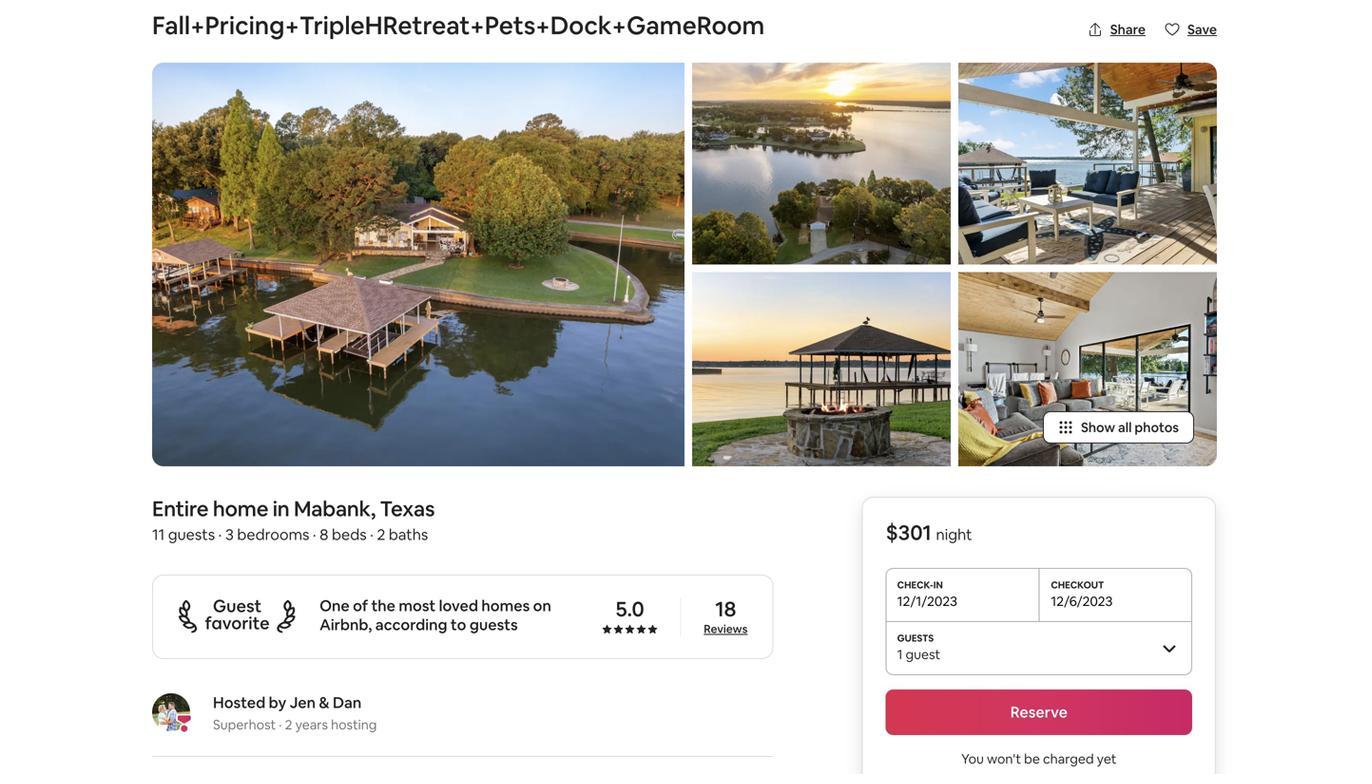 Task type: vqa. For each thing, say whether or not it's contained in the screenshot.
your
no



Task type: locate. For each thing, give the bounding box(es) containing it.
· left 3
[[218, 525, 222, 545]]

to
[[451, 616, 466, 635]]

2 inside "entire home in mabank, texas 11 guests · 3 bedrooms · 8 beds · 2 baths"
[[377, 525, 385, 545]]

fall+pricing+triplehretreat+pets+dock+gameroom
[[152, 10, 765, 41]]

hosting
[[331, 717, 377, 734]]

save
[[1187, 21, 1217, 38]]

airbnb,
[[320, 616, 372, 635]]

guest
[[213, 596, 262, 618]]

save button
[[1157, 13, 1225, 46]]

0 vertical spatial guests
[[168, 525, 215, 545]]

2 left the baths on the bottom of the page
[[377, 525, 385, 545]]

mabank,
[[294, 496, 376, 523]]

wood burning fire pit, wood not provided image
[[692, 272, 951, 467]]

1 vertical spatial guests
[[469, 616, 518, 635]]

show all photos
[[1081, 419, 1179, 436]]

years
[[295, 717, 328, 734]]

·
[[218, 525, 222, 545], [313, 525, 316, 545], [370, 525, 373, 545], [279, 717, 282, 734]]

1 horizontal spatial guests
[[469, 616, 518, 635]]

be
[[1024, 751, 1040, 768]]

1 horizontal spatial 2
[[377, 525, 385, 545]]

beds
[[332, 525, 367, 545]]

you won't be charged yet
[[961, 751, 1117, 768]]

according
[[375, 616, 447, 635]]

welcome to your home away from home! come and play, leave work for another day!  our 171 ft of lakefront property allows our guests multiple ways to enjoy the lake life!  swimming, jet sking or just fishing from the dock it's all the best on the lake. image
[[958, 63, 1217, 265]]

1 vertical spatial 2
[[285, 717, 292, 734]]

guests inside one of the most loved homes on airbnb, according to guests
[[469, 616, 518, 635]]

sunrise views and stunning location!  our notorious fishing hole cove is full of fish ready for catching! image
[[692, 63, 951, 265]]

guests right to
[[469, 616, 518, 635]]

0 horizontal spatial guests
[[168, 525, 215, 545]]

guests
[[168, 525, 215, 545], [469, 616, 518, 635]]

by
[[269, 694, 286, 713]]

one of the most loved homes on airbnb, according to guests
[[320, 597, 551, 635]]

2
[[377, 525, 385, 545], [285, 717, 292, 734]]

0 horizontal spatial 2
[[285, 717, 292, 734]]

baths
[[389, 525, 428, 545]]

reserve
[[1010, 703, 1068, 723]]

guests down entire
[[168, 525, 215, 545]]

· inside hosted by jen & dan superhost · 2 years hosting
[[279, 717, 282, 734]]

hosted by jen & dan superhost · 2 years hosting
[[213, 694, 377, 734]]

host profile picture image
[[152, 694, 190, 732]]

in
[[273, 496, 289, 523]]

share button
[[1080, 13, 1153, 46]]

guest favorite
[[205, 596, 270, 635]]

homes
[[481, 597, 530, 616]]

· down the by
[[279, 717, 282, 734]]

on
[[533, 597, 551, 616]]

2 left years
[[285, 717, 292, 734]]

0 vertical spatial 2
[[377, 525, 385, 545]]

guests inside "entire home in mabank, texas 11 guests · 3 bedrooms · 8 beds · 2 baths"
[[168, 525, 215, 545]]

loved
[[439, 597, 478, 616]]

18
[[715, 596, 736, 623]]

show
[[1081, 419, 1115, 436]]

entire
[[152, 496, 209, 523]]

one
[[320, 597, 350, 616]]



Task type: describe. For each thing, give the bounding box(es) containing it.
8
[[320, 525, 328, 545]]

2 inside hosted by jen & dan superhost · 2 years hosting
[[285, 717, 292, 734]]

12/1/2023
[[897, 593, 957, 610]]

18 reviews
[[704, 596, 748, 637]]

3
[[225, 525, 234, 545]]

1
[[897, 646, 903, 664]]

bedrooms
[[237, 525, 309, 545]]

share
[[1110, 21, 1146, 38]]

jen
[[290, 694, 316, 713]]

the
[[371, 597, 395, 616]]

most
[[399, 597, 436, 616]]

you
[[961, 751, 984, 768]]

guest
[[906, 646, 940, 664]]

1 guest
[[897, 646, 940, 664]]

texas
[[380, 496, 435, 523]]

have boat, will travel...no problem we got you! image
[[152, 63, 685, 467]]

won't
[[987, 751, 1021, 768]]

of
[[353, 597, 368, 616]]

5.0
[[616, 596, 644, 623]]

yet
[[1097, 751, 1117, 768]]

show all photos button
[[1043, 412, 1194, 444]]

reserve button
[[886, 690, 1192, 736]]

&
[[319, 694, 329, 713]]

$301 night
[[886, 520, 972, 547]]

dan
[[333, 694, 361, 713]]

· left 8
[[313, 525, 316, 545]]

hosted
[[213, 694, 265, 713]]

all
[[1118, 419, 1132, 436]]

if you are looking for the perfect lake house, this is it. we will definitely go back. ❤️ -past guest :) image
[[958, 272, 1217, 467]]

charged
[[1043, 751, 1094, 768]]

photos
[[1135, 419, 1179, 436]]

12/6/2023
[[1051, 593, 1113, 610]]

night
[[936, 525, 972, 545]]

reviews
[[704, 622, 748, 637]]

entire home in mabank, texas 11 guests · 3 bedrooms · 8 beds · 2 baths
[[152, 496, 435, 545]]

· right beds
[[370, 525, 373, 545]]

superhost
[[213, 717, 276, 734]]

$301
[[886, 520, 932, 547]]

11
[[152, 525, 165, 545]]

home
[[213, 496, 268, 523]]

1 guest button
[[886, 622, 1192, 675]]

favorite
[[205, 613, 270, 635]]



